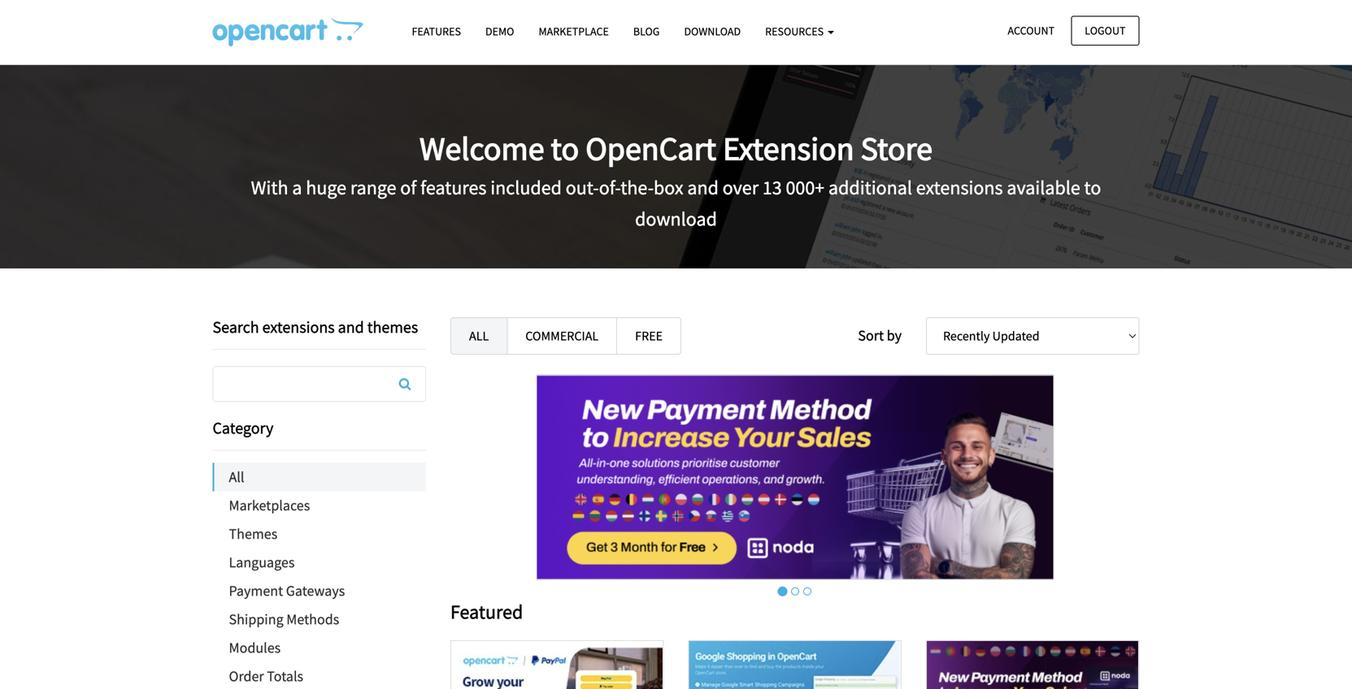 Task type: locate. For each thing, give the bounding box(es) containing it.
1 horizontal spatial to
[[1085, 175, 1102, 200]]

of
[[401, 175, 417, 200]]

to right available
[[1085, 175, 1102, 200]]

node image
[[536, 374, 1055, 580]]

0 vertical spatial and
[[688, 175, 719, 200]]

account
[[1008, 23, 1055, 38]]

store
[[861, 128, 933, 169]]

search extensions and themes
[[213, 317, 418, 337]]

0 vertical spatial to
[[551, 128, 579, 169]]

None text field
[[214, 367, 426, 401]]

welcome
[[420, 128, 545, 169]]

sort by
[[859, 326, 902, 345]]

blog
[[634, 24, 660, 39]]

blog link
[[621, 17, 672, 46]]

and
[[688, 175, 719, 200], [338, 317, 364, 337]]

out-
[[566, 175, 599, 200]]

sort
[[859, 326, 884, 345]]

to up out- in the top left of the page
[[551, 128, 579, 169]]

0 horizontal spatial all
[[229, 468, 244, 486]]

all
[[469, 328, 489, 344], [229, 468, 244, 486]]

huge
[[306, 175, 347, 200]]

extensions
[[917, 175, 1004, 200], [262, 317, 335, 337]]

download link
[[672, 17, 753, 46]]

category
[[213, 418, 274, 438]]

download
[[685, 24, 741, 39]]

0 horizontal spatial and
[[338, 317, 364, 337]]

to
[[551, 128, 579, 169], [1085, 175, 1102, 200]]

logout link
[[1072, 16, 1140, 45]]

0 horizontal spatial extensions
[[262, 317, 335, 337]]

000+
[[786, 175, 825, 200]]

1 vertical spatial to
[[1085, 175, 1102, 200]]

features
[[412, 24, 461, 39]]

methods
[[287, 610, 339, 628]]

shipping methods link
[[213, 605, 426, 634]]

with
[[251, 175, 288, 200]]

0 vertical spatial all
[[469, 328, 489, 344]]

extension
[[723, 128, 855, 169]]

paypal checkout integration image
[[452, 641, 663, 689]]

download
[[635, 207, 717, 231]]

a
[[292, 175, 302, 200]]

1 horizontal spatial all link
[[451, 317, 508, 355]]

over
[[723, 175, 759, 200]]

payment
[[229, 582, 283, 600]]

welcome to opencart extension store with a huge range of features included out-of-the-box and over 13 000+ additional extensions available to download
[[251, 128, 1102, 231]]

0 vertical spatial all link
[[451, 317, 508, 355]]

1 vertical spatial and
[[338, 317, 364, 337]]

all link
[[451, 317, 508, 355], [214, 463, 426, 491]]

and inside welcome to opencart extension store with a huge range of features included out-of-the-box and over 13 000+ additional extensions available to download
[[688, 175, 719, 200]]

extensions down the store
[[917, 175, 1004, 200]]

free link
[[617, 317, 682, 355]]

13
[[763, 175, 782, 200]]

and left themes at the left of page
[[338, 317, 364, 337]]

order totals
[[229, 667, 304, 685]]

1 vertical spatial extensions
[[262, 317, 335, 337]]

google shopping for opencart image
[[690, 641, 901, 689]]

extensions right the search
[[262, 317, 335, 337]]

themes
[[368, 317, 418, 337]]

all link for marketplaces
[[214, 463, 426, 491]]

modules link
[[213, 634, 426, 662]]

included
[[491, 175, 562, 200]]

0 horizontal spatial all link
[[214, 463, 426, 491]]

and right box
[[688, 175, 719, 200]]

0 horizontal spatial to
[[551, 128, 579, 169]]

1 horizontal spatial all
[[469, 328, 489, 344]]

free
[[636, 328, 663, 344]]

languages
[[229, 553, 295, 572]]

1 vertical spatial all
[[229, 468, 244, 486]]

1 horizontal spatial extensions
[[917, 175, 1004, 200]]

order totals link
[[213, 662, 426, 689]]

1 vertical spatial all link
[[214, 463, 426, 491]]

marketplace link
[[527, 17, 621, 46]]

commercial
[[526, 328, 599, 344]]

demo
[[486, 24, 515, 39]]

extensions inside welcome to opencart extension store with a huge range of features included out-of-the-box and over 13 000+ additional extensions available to download
[[917, 175, 1004, 200]]

1 horizontal spatial and
[[688, 175, 719, 200]]

gateways
[[286, 582, 345, 600]]

features link
[[400, 17, 474, 46]]

0 vertical spatial extensions
[[917, 175, 1004, 200]]



Task type: describe. For each thing, give the bounding box(es) containing it.
marketplaces
[[229, 496, 310, 515]]

shipping
[[229, 610, 284, 628]]

resources
[[766, 24, 827, 39]]

marketplace
[[539, 24, 609, 39]]

payment gateways link
[[213, 577, 426, 605]]

search
[[213, 317, 259, 337]]

order
[[229, 667, 264, 685]]

marketplaces link
[[213, 491, 426, 520]]

featured
[[451, 600, 523, 624]]

commercial link
[[507, 317, 618, 355]]

noda image
[[928, 641, 1139, 689]]

range
[[351, 175, 397, 200]]

themes
[[229, 525, 278, 543]]

features
[[421, 175, 487, 200]]

additional
[[829, 175, 913, 200]]

available
[[1008, 175, 1081, 200]]

payment gateways
[[229, 582, 345, 600]]

modules
[[229, 639, 281, 657]]

of-
[[599, 175, 621, 200]]

themes link
[[213, 520, 426, 548]]

opencart
[[586, 128, 717, 169]]

all link for commercial
[[451, 317, 508, 355]]

box
[[654, 175, 684, 200]]

search image
[[399, 377, 411, 391]]

all for commercial
[[469, 328, 489, 344]]

the-
[[621, 175, 654, 200]]

demo link
[[474, 17, 527, 46]]

opencart extensions image
[[213, 17, 363, 46]]

account link
[[995, 16, 1069, 45]]

all for marketplaces
[[229, 468, 244, 486]]

totals
[[267, 667, 304, 685]]

languages link
[[213, 548, 426, 577]]

shipping methods
[[229, 610, 339, 628]]

resources link
[[753, 17, 847, 46]]

logout
[[1086, 23, 1126, 38]]

by
[[887, 326, 902, 345]]



Task type: vqa. For each thing, say whether or not it's contained in the screenshot.
IMPACTED on the top of page
no



